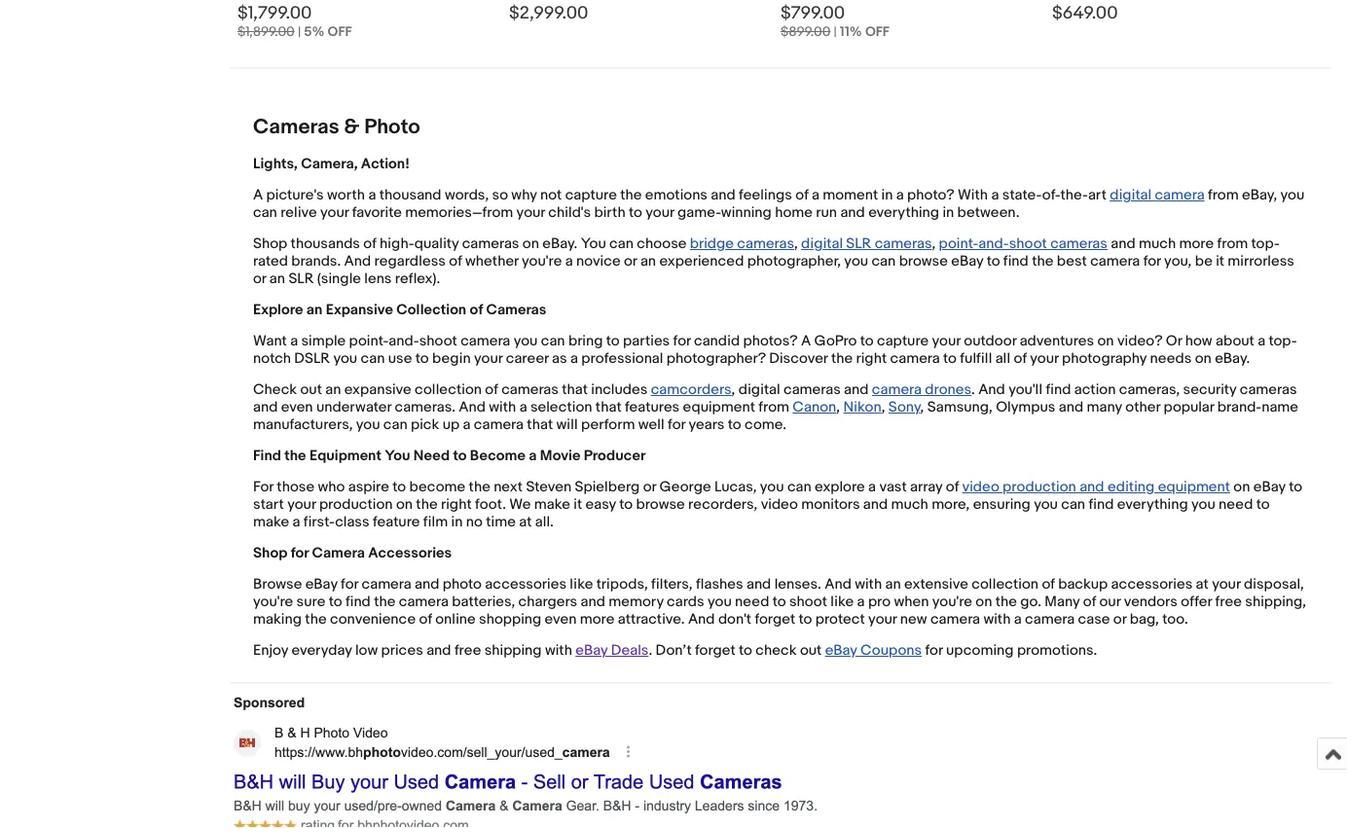 Task type: vqa. For each thing, say whether or not it's contained in the screenshot.
MONEY
no



Task type: locate. For each thing, give the bounding box(es) containing it.
1 horizontal spatial need
[[1219, 497, 1253, 514]]

for inside want a simple point-and-shoot camera you can bring to parties for candid photos? a gopro to capture your outdoor adventures on video? or how about a top- notch dslr you can use to begin your career as a professional photographer? discover the right camera to fulfill all of your photography needs on ebay.
[[673, 333, 691, 351]]

digital down run
[[801, 236, 843, 253]]

0 horizontal spatial a
[[253, 187, 263, 205]]

off for $1,799.00
[[328, 24, 352, 41]]

1 vertical spatial digital
[[801, 236, 843, 253]]

make down for
[[253, 514, 289, 532]]

1 horizontal spatial you're
[[522, 253, 562, 271]]

to left fulfill
[[943, 351, 957, 368]]

1 vertical spatial top-
[[1269, 333, 1297, 351]]

, left the drones
[[920, 399, 924, 417]]

you inside from ebay, you can relive your favorite memories—from your child's birth to your game-winning home run and everything in between.
[[1280, 187, 1305, 205]]

need inside browse ebay for camera and photo accessories like tripods, filters, flashes and lenses. and with an extensive collection of backup accessories at your disposal, you're sure to find the camera batteries, chargers and memory cards you need to shoot like a pro when you're on the go. many of our vendors offer free shipping, making the convenience of online shopping even more attractive. and don't forget to protect your new camera with a camera case or bag, too.
[[735, 594, 769, 611]]

from ebay, you can relive your favorite memories—from your child's birth to your game-winning home run and everything in between.
[[253, 187, 1305, 222]]

1 vertical spatial even
[[545, 611, 577, 629]]

forget
[[755, 611, 795, 629], [695, 643, 736, 660]]

at inside browse ebay for camera and photo accessories like tripods, filters, flashes and lenses. and with an extensive collection of backup accessories at your disposal, you're sure to find the camera batteries, chargers and memory cards you need to shoot like a pro when you're on the go. many of our vendors offer free shipping, making the convenience of online shopping even more attractive. and don't forget to protect your new camera with a camera case or bag, too.
[[1196, 576, 1209, 594]]

1 horizontal spatial you
[[581, 236, 606, 253]]

whether
[[465, 253, 519, 271]]

1 horizontal spatial free
[[1215, 594, 1242, 611]]

0 horizontal spatial capture
[[565, 187, 617, 205]]

backup
[[1058, 576, 1108, 594]]

who
[[318, 479, 345, 497]]

ebay down between.
[[951, 253, 983, 271]]

a left vast
[[868, 479, 876, 497]]

and much more from top- rated brands. and regardless of whether you're a novice or an experienced photographer, you can browse ebay to find the best camera for you, be it mirrorless or an slr (single lens reflex).
[[253, 236, 1294, 288]]

extensive
[[904, 576, 968, 594]]

1 horizontal spatial it
[[1216, 253, 1224, 271]]

0 horizontal spatial |
[[298, 24, 301, 41]]

for down shop for camera accessories
[[341, 576, 358, 594]]

1 shop from the top
[[253, 236, 287, 253]]

$1,799.00
[[238, 2, 312, 24]]

array
[[910, 479, 943, 497]]

for inside , samsung, olympus and many other popular brand-name manufacturers, you can pick up a camera that will perform well for years to come.
[[668, 417, 685, 434]]

1 vertical spatial browse
[[636, 497, 685, 514]]

and left many
[[1059, 399, 1084, 417]]

and inside , samsung, olympus and many other popular brand-name manufacturers, you can pick up a camera that will perform well for years to come.
[[1059, 399, 1084, 417]]

from
[[1208, 187, 1239, 205], [1217, 236, 1248, 253], [758, 399, 789, 417]]

a down lights,
[[253, 187, 263, 205]]

that left the will
[[527, 417, 553, 434]]

collection left many
[[972, 576, 1039, 594]]

forget up check
[[755, 611, 795, 629]]

|
[[298, 24, 301, 41], [834, 24, 837, 41]]

0 vertical spatial need
[[1219, 497, 1253, 514]]

can left pick
[[383, 417, 408, 434]]

capture inside want a simple point-and-shoot camera you can bring to parties for candid photos? a gopro to capture your outdoor adventures on video? or how about a top- notch dslr you can use to begin your career as a professional photographer? discover the right camera to fulfill all of your photography needs on ebay.
[[877, 333, 929, 351]]

more down digital camera link
[[1179, 236, 1214, 253]]

a left first-
[[292, 514, 300, 532]]

or left bag,
[[1113, 611, 1127, 629]]

0 vertical spatial shoot
[[1009, 236, 1047, 253]]

browse inside and much more from top- rated brands. and regardless of whether you're a novice or an experienced photographer, you can browse ebay to find the best camera for you, be it mirrorless or an slr (single lens reflex).
[[899, 253, 948, 271]]

find
[[1003, 253, 1029, 271], [1046, 382, 1071, 399], [1089, 497, 1114, 514], [345, 594, 371, 611]]

2 horizontal spatial digital
[[1110, 187, 1152, 205]]

0 horizontal spatial point-
[[349, 333, 389, 351]]

with inside . and you'll find action cameras, security cameras and even underwater cameras. and with a selection that features equipment from
[[489, 399, 516, 417]]

2 horizontal spatial that
[[596, 399, 622, 417]]

a left "selection"
[[519, 399, 527, 417]]

a
[[368, 187, 376, 205], [812, 187, 820, 205], [896, 187, 904, 205], [991, 187, 999, 205], [565, 253, 573, 271], [290, 333, 298, 351], [1258, 333, 1265, 351], [570, 351, 578, 368], [519, 399, 527, 417], [463, 417, 471, 434], [529, 448, 537, 465], [868, 479, 876, 497], [292, 514, 300, 532], [857, 594, 865, 611], [1014, 611, 1022, 629]]

enjoy everyday low prices and free shipping with ebay deals . don't forget to check out ebay coupons for upcoming promotions.
[[253, 643, 1101, 660]]

other
[[1125, 399, 1160, 417]]

a left photo?
[[896, 187, 904, 205]]

for right well
[[668, 417, 685, 434]]

for
[[253, 479, 273, 497]]

a inside and much more from top- rated brands. and regardless of whether you're a novice or an experienced photographer, you can browse ebay to find the best camera for you, be it mirrorless or an slr (single lens reflex).
[[565, 253, 573, 271]]

need inside on ebay to start your production on the right foot. we make it easy to browse recorders, video monitors and much more, ensuring you can find everything you need to make a first-class feature film in no time at all.
[[1219, 497, 1253, 514]]

2 vertical spatial shoot
[[789, 594, 827, 611]]

0 vertical spatial forget
[[755, 611, 795, 629]]

to
[[629, 205, 642, 222], [987, 253, 1000, 271], [606, 333, 620, 351], [860, 333, 874, 351], [415, 351, 429, 368], [943, 351, 957, 368], [728, 417, 741, 434], [453, 448, 467, 465], [393, 479, 406, 497], [1289, 479, 1302, 497], [619, 497, 633, 514], [1256, 497, 1270, 514], [329, 594, 342, 611], [773, 594, 786, 611], [799, 611, 812, 629], [739, 643, 752, 660]]

1 vertical spatial shoot
[[419, 333, 457, 351]]

a
[[253, 187, 263, 205], [801, 333, 811, 351]]

0 horizontal spatial like
[[570, 576, 593, 594]]

regardless
[[374, 253, 446, 271]]

the left go.
[[996, 594, 1017, 611]]

0 vertical spatial collection
[[415, 382, 482, 399]]

you inside and much more from top- rated brands. and regardless of whether you're a novice or an experienced photographer, you can browse ebay to find the best camera for you, be it mirrorless or an slr (single lens reflex).
[[844, 253, 868, 271]]

1 horizontal spatial out
[[800, 643, 822, 660]]

you right 'photographer,'
[[844, 253, 868, 271]]

for those who aspire to become the next steven spielberg or george lucas, you can explore a vast array of video production and editing equipment
[[253, 479, 1230, 497]]

1 vertical spatial point-
[[349, 333, 389, 351]]

of right all
[[1014, 351, 1027, 368]]

drones
[[925, 382, 971, 399]]

0 vertical spatial point-
[[939, 236, 979, 253]]

0 horizontal spatial browse
[[636, 497, 685, 514]]

need left lenses.
[[735, 594, 769, 611]]

between.
[[957, 205, 1020, 222]]

underwater
[[316, 399, 391, 417]]

from left ebay,
[[1208, 187, 1239, 205]]

1 horizontal spatial shoot
[[789, 594, 827, 611]]

1 horizontal spatial point-
[[939, 236, 979, 253]]

all.
[[535, 514, 554, 532]]

1 horizontal spatial even
[[545, 611, 577, 629]]

1 horizontal spatial |
[[834, 24, 837, 41]]

2 off from the left
[[865, 24, 889, 41]]

. left don't
[[649, 643, 652, 660]]

1 vertical spatial cameras
[[486, 302, 546, 319]]

| left 11%
[[834, 24, 837, 41]]

that for features
[[596, 399, 622, 417]]

and right brands.
[[344, 253, 371, 271]]

can down birth
[[609, 236, 634, 253]]

more inside and much more from top- rated brands. and regardless of whether you're a novice or an experienced photographer, you can browse ebay to find the best camera for you, be it mirrorless or an slr (single lens reflex).
[[1179, 236, 1214, 253]]

on
[[523, 236, 539, 253], [1097, 333, 1114, 351], [1195, 351, 1212, 368], [1234, 479, 1250, 497], [396, 497, 413, 514], [976, 594, 992, 611]]

2 horizontal spatial in
[[943, 205, 954, 222]]

picture's
[[266, 187, 324, 205]]

0 vertical spatial equipment
[[683, 399, 755, 417]]

to right need
[[453, 448, 467, 465]]

cards
[[667, 594, 704, 611]]

0 horizontal spatial much
[[891, 497, 928, 514]]

from right be
[[1217, 236, 1248, 253]]

make
[[534, 497, 570, 514], [253, 514, 289, 532]]

vendors
[[1124, 594, 1178, 611]]

,
[[794, 236, 798, 253], [932, 236, 936, 253], [732, 382, 735, 399], [836, 399, 840, 417], [882, 399, 885, 417], [920, 399, 924, 417]]

like left pro
[[831, 594, 854, 611]]

0 horizontal spatial shoot
[[419, 333, 457, 351]]

0 vertical spatial from
[[1208, 187, 1239, 205]]

the-
[[1060, 187, 1088, 205]]

capture right not
[[565, 187, 617, 205]]

new
[[900, 611, 927, 629]]

1 horizontal spatial in
[[881, 187, 893, 205]]

1 | from the left
[[298, 24, 301, 41]]

0 horizontal spatial production
[[319, 497, 393, 514]]

0 vertical spatial and-
[[979, 236, 1009, 253]]

1 horizontal spatial off
[[865, 24, 889, 41]]

0 vertical spatial slr
[[846, 236, 872, 253]]

find the equipment you need to become a movie producer
[[253, 448, 646, 465]]

1 vertical spatial ebay.
[[1215, 351, 1250, 368]]

1 horizontal spatial .
[[971, 382, 975, 399]]

camera,
[[301, 156, 358, 173]]

and
[[344, 253, 371, 271], [978, 382, 1005, 399], [459, 399, 486, 417], [825, 576, 852, 594], [688, 611, 715, 629]]

child's
[[548, 205, 591, 222]]

capture up "camera drones" link
[[877, 333, 929, 351]]

0 horizontal spatial it
[[574, 497, 582, 514]]

film
[[423, 514, 448, 532]]

1 vertical spatial it
[[574, 497, 582, 514]]

1 horizontal spatial collection
[[972, 576, 1039, 594]]

and- inside want a simple point-and-shoot camera you can bring to parties for candid photos? a gopro to capture your outdoor adventures on video? or how about a top- notch dslr you can use to begin your career as a professional photographer? discover the right camera to fulfill all of your photography needs on ebay.
[[389, 333, 419, 351]]

1 horizontal spatial accessories
[[1111, 576, 1193, 594]]

1 vertical spatial collection
[[972, 576, 1039, 594]]

, inside , samsung, olympus and many other popular brand-name manufacturers, you can pick up a camera that will perform well for years to come.
[[920, 399, 924, 417]]

0 horizontal spatial you
[[385, 448, 410, 465]]

and right best
[[1111, 236, 1136, 253]]

| for $1,799.00
[[298, 24, 301, 41]]

and inside and much more from top- rated brands. and regardless of whether you're a novice or an experienced photographer, you can browse ebay to find the best camera for you, be it mirrorless or an slr (single lens reflex).
[[1111, 236, 1136, 253]]

it
[[1216, 253, 1224, 271], [574, 497, 582, 514]]

you down birth
[[581, 236, 606, 253]]

ebay coupons link
[[825, 643, 922, 660]]

that inside , samsung, olympus and many other popular brand-name manufacturers, you can pick up a camera that will perform well for years to come.
[[527, 417, 553, 434]]

0 vertical spatial ebay.
[[542, 236, 578, 253]]

2 shop from the top
[[253, 545, 287, 563]]

experienced
[[659, 253, 744, 271]]

like
[[570, 576, 593, 594], [831, 594, 854, 611]]

many
[[1045, 594, 1080, 611]]

right inside want a simple point-and-shoot camera you can bring to parties for candid photos? a gopro to capture your outdoor adventures on video? or how about a top- notch dslr you can use to begin your career as a professional photographer? discover the right camera to fulfill all of your photography needs on ebay.
[[856, 351, 887, 368]]

can down moment
[[872, 253, 896, 271]]

1 off from the left
[[328, 24, 352, 41]]

0 vertical spatial out
[[300, 382, 322, 399]]

convenience
[[330, 611, 416, 629]]

and left lenses.
[[746, 576, 771, 594]]

canon , nikon , sony
[[793, 399, 920, 417]]

thousands
[[291, 236, 360, 253]]

1 vertical spatial need
[[735, 594, 769, 611]]

and- down between.
[[979, 236, 1009, 253]]

point- inside want a simple point-and-shoot camera you can bring to parties for candid photos? a gopro to capture your outdoor adventures on video? or how about a top- notch dslr you can use to begin your career as a professional photographer? discover the right camera to fulfill all of your photography needs on ebay.
[[349, 333, 389, 351]]

1 vertical spatial .
[[649, 643, 652, 660]]

1 vertical spatial forget
[[695, 643, 736, 660]]

you down expansive
[[356, 417, 380, 434]]

accessories up the shopping
[[485, 576, 567, 594]]

off inside $799.00 $899.00 | 11% off
[[865, 24, 889, 41]]

it left easy
[[574, 497, 582, 514]]

0 vertical spatial even
[[281, 399, 313, 417]]

1 horizontal spatial more
[[1179, 236, 1214, 253]]

point- down between.
[[939, 236, 979, 253]]

and right monitors
[[863, 497, 888, 514]]

0 horizontal spatial accessories
[[485, 576, 567, 594]]

dslr
[[294, 351, 330, 368]]

go.
[[1020, 594, 1042, 611]]

selection
[[530, 399, 592, 417]]

2 horizontal spatial you're
[[932, 594, 972, 611]]

right up nikon
[[856, 351, 887, 368]]

cameras & photo
[[253, 114, 425, 140]]

online
[[435, 611, 476, 629]]

of inside want a simple point-and-shoot camera you can bring to parties for candid photos? a gopro to capture your outdoor adventures on video? or how about a top- notch dslr you can use to begin your career as a professional photographer? discover the right camera to fulfill all of your photography needs on ebay.
[[1014, 351, 1027, 368]]

you inside browse ebay for camera and photo accessories like tripods, filters, flashes and lenses. and with an extensive collection of backup accessories at your disposal, you're sure to find the camera batteries, chargers and memory cards you need to shoot like a pro when you're on the go. many of our vendors offer free shipping, making the convenience of online shopping even more attractive. and don't forget to protect your new camera with a camera case or bag, too.
[[708, 594, 732, 611]]

a inside want a simple point-and-shoot camera you can bring to parties for candid photos? a gopro to capture your outdoor adventures on video? or how about a top- notch dslr you can use to begin your career as a professional photographer? discover the right camera to fulfill all of your photography needs on ebay.
[[801, 333, 811, 351]]

| inside $799.00 $899.00 | 11% off
[[834, 24, 837, 41]]

0 vertical spatial right
[[856, 351, 887, 368]]

ebay,
[[1242, 187, 1277, 205]]

right
[[856, 351, 887, 368], [441, 497, 472, 514]]

with up "become"
[[489, 399, 516, 417]]

can left the use
[[361, 351, 385, 368]]

1 horizontal spatial a
[[801, 333, 811, 351]]

for down first-
[[291, 545, 309, 563]]

a right up
[[463, 417, 471, 434]]

cameras up lights,
[[253, 114, 339, 140]]

cameras,
[[1119, 382, 1180, 399]]

0 vertical spatial .
[[971, 382, 975, 399]]

you're right the whether
[[522, 253, 562, 271]]

2 horizontal spatial shoot
[[1009, 236, 1047, 253]]

bridge cameras link
[[690, 236, 794, 253]]

1 vertical spatial and-
[[389, 333, 419, 351]]

everything
[[868, 205, 939, 222], [1117, 497, 1188, 514]]

1 vertical spatial equipment
[[1158, 479, 1230, 497]]

equipment inside . and you'll find action cameras, security cameras and even underwater cameras. and with a selection that features equipment from
[[683, 399, 755, 417]]

action
[[1074, 382, 1116, 399]]

in inside from ebay, you can relive your favorite memories—from your child's birth to your game-winning home run and everything in between.
[[943, 205, 954, 222]]

shop down relive
[[253, 236, 287, 253]]

top- right about
[[1269, 333, 1297, 351]]

an inside browse ebay for camera and photo accessories like tripods, filters, flashes and lenses. and with an extensive collection of backup accessories at your disposal, you're sure to find the camera batteries, chargers and memory cards you need to shoot like a pro when you're on the go. many of our vendors offer free shipping, making the convenience of online shopping even more attractive. and don't forget to protect your new camera with a camera case or bag, too.
[[885, 576, 901, 594]]

art
[[1088, 187, 1107, 205]]

1 horizontal spatial browse
[[899, 253, 948, 271]]

0 horizontal spatial in
[[451, 514, 463, 532]]

can inside , samsung, olympus and many other popular brand-name manufacturers, you can pick up a camera that will perform well for years to come.
[[383, 417, 408, 434]]

lights, camera, action!
[[253, 156, 410, 173]]

even down dslr
[[281, 399, 313, 417]]

to right sure
[[329, 594, 342, 611]]

2 | from the left
[[834, 24, 837, 41]]

cameras down photo?
[[875, 236, 932, 253]]

$2,999.00
[[509, 2, 588, 24]]

nikon
[[843, 399, 882, 417]]

ebay
[[951, 253, 983, 271], [1253, 479, 1286, 497], [305, 576, 337, 594], [576, 643, 608, 660], [825, 643, 857, 660]]

equipment right editing on the right
[[1158, 479, 1230, 497]]

0 horizontal spatial need
[[735, 594, 769, 611]]

years
[[689, 417, 725, 434]]

2 accessories from the left
[[1111, 576, 1193, 594]]

cameras
[[462, 236, 519, 253], [737, 236, 794, 253], [875, 236, 932, 253], [1050, 236, 1108, 253], [501, 382, 559, 399], [784, 382, 841, 399], [1240, 382, 1297, 399]]

| for $799.00
[[834, 24, 837, 41]]

includes
[[591, 382, 648, 399]]

browse right easy
[[636, 497, 685, 514]]

forget inside browse ebay for camera and photo accessories like tripods, filters, flashes and lenses. and with an extensive collection of backup accessories at your disposal, you're sure to find the camera batteries, chargers and memory cards you need to shoot like a pro when you're on the go. many of our vendors offer free shipping, making the convenience of online shopping even more attractive. and don't forget to protect your new camera with a camera case or bag, too.
[[755, 611, 795, 629]]

vast
[[879, 479, 907, 497]]

0 vertical spatial at
[[519, 514, 532, 532]]

a inside . and you'll find action cameras, security cameras and even underwater cameras. and with a selection that features equipment from
[[519, 399, 527, 417]]

camera inside and much more from top- rated brands. and regardless of whether you're a novice or an experienced photographer, you can browse ebay to find the best camera for you, be it mirrorless or an slr (single lens reflex).
[[1090, 253, 1140, 271]]

can left relive
[[253, 205, 277, 222]]

point-and-shoot cameras link
[[939, 236, 1108, 253]]

security
[[1183, 382, 1237, 399]]

that for will
[[527, 417, 553, 434]]

0 vertical spatial capture
[[565, 187, 617, 205]]

manufacturers,
[[253, 417, 353, 434]]

at right vendors
[[1196, 576, 1209, 594]]

you
[[1280, 187, 1305, 205], [844, 253, 868, 271], [514, 333, 538, 351], [333, 351, 357, 368], [356, 417, 380, 434], [760, 479, 784, 497], [1034, 497, 1058, 514], [1191, 497, 1215, 514], [708, 594, 732, 611]]

1 horizontal spatial digital
[[801, 236, 843, 253]]

to right birth
[[629, 205, 642, 222]]

0 vertical spatial browse
[[899, 253, 948, 271]]

, samsung, olympus and many other popular brand-name manufacturers, you can pick up a camera that will perform well for years to come.
[[253, 399, 1298, 434]]

and- down explore an expansive collection of cameras
[[389, 333, 419, 351]]

on left go.
[[976, 594, 992, 611]]

0 horizontal spatial right
[[441, 497, 472, 514]]

movie
[[540, 448, 580, 465]]

1 vertical spatial out
[[800, 643, 822, 660]]

0 horizontal spatial slr
[[289, 271, 314, 288]]

camera drones link
[[872, 382, 971, 399]]

collection down begin
[[415, 382, 482, 399]]

class
[[335, 514, 369, 532]]

browse inside on ebay to start your production on the right foot. we make it easy to browse recorders, video monitors and much more, ensuring you can find everything you need to make a first-class feature film in no time at all.
[[636, 497, 685, 514]]

you right editing on the right
[[1191, 497, 1215, 514]]

capture
[[565, 187, 617, 205], [877, 333, 929, 351]]

a left "novice"
[[565, 253, 573, 271]]

camera inside , samsung, olympus and many other popular brand-name manufacturers, you can pick up a camera that will perform well for years to come.
[[474, 417, 524, 434]]

everything inside on ebay to start your production on the right foot. we make it easy to browse recorders, video monitors and much more, ensuring you can find everything you need to make a first-class feature film in no time at all.
[[1117, 497, 1188, 514]]

1 vertical spatial everything
[[1117, 497, 1188, 514]]

state-
[[1002, 187, 1042, 205]]

right left foot.
[[441, 497, 472, 514]]

sony link
[[889, 399, 920, 417]]

and inside from ebay, you can relive your favorite memories—from your child's birth to your game-winning home run and everything in between.
[[840, 205, 865, 222]]

0 horizontal spatial cameras
[[253, 114, 339, 140]]

0 horizontal spatial .
[[649, 643, 652, 660]]

feelings
[[739, 187, 792, 205]]

shop for shop thousands of high-quality cameras on ebay. you can choose bridge cameras , digital slr cameras , point-and-shoot cameras
[[253, 236, 287, 253]]

ensuring
[[973, 497, 1031, 514]]

feature
[[373, 514, 420, 532]]

your up thousands
[[320, 205, 349, 222]]

1 vertical spatial more
[[580, 611, 615, 629]]

off
[[328, 24, 352, 41], [865, 24, 889, 41]]

top- inside want a simple point-and-shoot camera you can bring to parties for candid photos? a gopro to capture your outdoor adventures on video? or how about a top- notch dslr you can use to begin your career as a professional photographer? discover the right camera to fulfill all of your photography needs on ebay.
[[1269, 333, 1297, 351]]

| left "5%"
[[298, 24, 301, 41]]

| inside $1,799.00 $1,899.00 | 5% off
[[298, 24, 301, 41]]

top- inside and much more from top- rated brands. and regardless of whether you're a novice or an experienced photographer, you can browse ebay to find the best camera for you, be it mirrorless or an slr (single lens reflex).
[[1251, 236, 1280, 253]]

of left the whether
[[449, 253, 462, 271]]

brands.
[[291, 253, 341, 271]]

ebay inside on ebay to start your production on the right foot. we make it easy to browse recorders, video monitors and much more, ensuring you can find everything you need to make a first-class feature film in no time at all.
[[1253, 479, 1286, 497]]

1 horizontal spatial that
[[562, 382, 588, 399]]

from inside . and you'll find action cameras, security cameras and even underwater cameras. and with a selection that features equipment from
[[758, 399, 789, 417]]

you right 'lucas,'
[[760, 479, 784, 497]]

0 horizontal spatial and-
[[389, 333, 419, 351]]

no
[[466, 514, 483, 532]]

you left as
[[514, 333, 538, 351]]

1 vertical spatial right
[[441, 497, 472, 514]]

you right ebay,
[[1280, 187, 1305, 205]]

case
[[1078, 611, 1110, 629]]

1 vertical spatial capture
[[877, 333, 929, 351]]

that inside . and you'll find action cameras, security cameras and even underwater cameras. and with a selection that features equipment from
[[596, 399, 622, 417]]

1 vertical spatial at
[[1196, 576, 1209, 594]]

a left the "gopro"
[[801, 333, 811, 351]]

right inside on ebay to start your production on the right foot. we make it easy to browse recorders, video monitors and much more, ensuring you can find everything you need to make a first-class feature film in no time at all.
[[441, 497, 472, 514]]

it right be
[[1216, 253, 1224, 271]]

you right cards
[[708, 594, 732, 611]]

on inside browse ebay for camera and photo accessories like tripods, filters, flashes and lenses. and with an extensive collection of backup accessories at your disposal, you're sure to find the camera batteries, chargers and memory cards you need to shoot like a pro when you're on the go. many of our vendors offer free shipping, making the convenience of online shopping even more attractive. and don't forget to protect your new camera with a camera case or bag, too.
[[976, 594, 992, 611]]

0 horizontal spatial equipment
[[683, 399, 755, 417]]

free inside browse ebay for camera and photo accessories like tripods, filters, flashes and lenses. and with an extensive collection of backup accessories at your disposal, you're sure to find the camera batteries, chargers and memory cards you need to shoot like a pro when you're on the go. many of our vendors offer free shipping, making the convenience of online shopping even more attractive. and don't forget to protect your new camera with a camera case or bag, too.
[[1215, 594, 1242, 611]]

. down fulfill
[[971, 382, 975, 399]]

even right the shopping
[[545, 611, 577, 629]]

off inside $1,799.00 $1,899.00 | 5% off
[[328, 24, 352, 41]]

first-
[[303, 514, 335, 532]]

0 horizontal spatial more
[[580, 611, 615, 629]]

attractive.
[[618, 611, 685, 629]]

0 horizontal spatial forget
[[695, 643, 736, 660]]

0 horizontal spatial digital
[[739, 382, 780, 399]]

1 horizontal spatial right
[[856, 351, 887, 368]]

ebay. inside want a simple point-and-shoot camera you can bring to parties for candid photos? a gopro to capture your outdoor adventures on video? or how about a top- notch dslr you can use to begin your career as a professional photographer? discover the right camera to fulfill all of your photography needs on ebay.
[[1215, 351, 1250, 368]]



Task type: describe. For each thing, give the bounding box(es) containing it.
well
[[638, 417, 665, 434]]

don't
[[718, 611, 752, 629]]

to left check
[[739, 643, 752, 660]]

and inside . and you'll find action cameras, security cameras and even underwater cameras. and with a selection that features equipment from
[[253, 399, 278, 417]]

foot.
[[475, 497, 506, 514]]

and right canon
[[844, 382, 869, 399]]

and left don't
[[688, 611, 715, 629]]

video production and editing equipment link
[[962, 479, 1230, 497]]

1 horizontal spatial slr
[[846, 236, 872, 253]]

to right don't
[[773, 594, 786, 611]]

use
[[388, 351, 412, 368]]

you right dslr
[[333, 351, 357, 368]]

0 horizontal spatial ebay.
[[542, 236, 578, 253]]

1 accessories from the left
[[485, 576, 567, 594]]

pick
[[411, 417, 439, 434]]

an right "novice"
[[640, 253, 656, 271]]

for inside and much more from top- rated brands. and regardless of whether you're a novice or an experienced photographer, you can browse ebay to find the best camera for you, be it mirrorless or an slr (single lens reflex).
[[1143, 253, 1161, 271]]

ebay inside and much more from top- rated brands. and regardless of whether you're a novice or an experienced photographer, you can browse ebay to find the best camera for you, be it mirrorless or an slr (single lens reflex).
[[951, 253, 983, 271]]

or left george
[[643, 479, 656, 497]]

can inside on ebay to start your production on the right foot. we make it easy to browse recorders, video monitors and much more, ensuring you can find everything you need to make a first-class feature film in no time at all.
[[1061, 497, 1085, 514]]

chargers
[[518, 594, 577, 611]]

about
[[1216, 333, 1254, 351]]

you right the ensuring
[[1034, 497, 1058, 514]]

0 horizontal spatial out
[[300, 382, 322, 399]]

of left our
[[1083, 594, 1096, 611]]

or right "novice"
[[624, 253, 637, 271]]

with up upcoming
[[983, 611, 1011, 629]]

your right begin
[[474, 351, 503, 368]]

to down name
[[1289, 479, 1302, 497]]

, left nikon
[[836, 399, 840, 417]]

candid
[[694, 333, 740, 351]]

much inside on ebay to start your production on the right foot. we make it easy to browse recorders, video monitors and much more, ensuring you can find everything you need to make a first-class feature film in no time at all.
[[891, 497, 928, 514]]

a inside , samsung, olympus and many other popular brand-name manufacturers, you can pick up a camera that will perform well for years to come.
[[463, 417, 471, 434]]

an up simple
[[306, 302, 323, 319]]

explore an expansive collection of cameras
[[253, 302, 546, 319]]

even inside . and you'll find action cameras, security cameras and even underwater cameras. and with a selection that features equipment from
[[281, 399, 313, 417]]

all
[[995, 351, 1010, 368]]

or
[[1166, 333, 1182, 351]]

quality
[[414, 236, 459, 253]]

1 horizontal spatial equipment
[[1158, 479, 1230, 497]]

check out an expansive collection of cameras that includes camcorders , digital cameras and camera drones
[[253, 382, 971, 399]]

the inside on ebay to start your production on the right foot. we make it easy to browse recorders, video monitors and much more, ensuring you can find everything you need to make a first-class feature film in no time at all.
[[416, 497, 438, 514]]

canon link
[[793, 399, 836, 417]]

lights,
[[253, 156, 298, 173]]

find
[[253, 448, 281, 465]]

on right the whether
[[523, 236, 539, 253]]

find inside browse ebay for camera and photo accessories like tripods, filters, flashes and lenses. and with an extensive collection of backup accessories at your disposal, you're sure to find the camera batteries, chargers and memory cards you need to shoot like a pro when you're on the go. many of our vendors offer free shipping, making the convenience of online shopping even more attractive. and don't forget to protect your new camera with a camera case or bag, too.
[[345, 594, 371, 611]]

your up choose
[[646, 205, 674, 222]]

browse ebay for camera and photo accessories like tripods, filters, flashes and lenses. and with an extensive collection of backup accessories at your disposal, you're sure to find the camera batteries, chargers and memory cards you need to shoot like a pro when you're on the go. many of our vendors offer free shipping, making the convenience of online shopping even more attractive. and don't forget to protect your new camera with a camera case or bag, too.
[[253, 576, 1306, 629]]

0 vertical spatial you
[[581, 236, 606, 253]]

at inside on ebay to start your production on the right foot. we make it easy to browse recorders, video monitors and much more, ensuring you can find everything you need to make a first-class feature film in no time at all.
[[519, 514, 532, 532]]

with up protect
[[855, 576, 882, 594]]

a left movie
[[529, 448, 537, 465]]

simple
[[301, 333, 346, 351]]

video?
[[1117, 333, 1163, 351]]

your left disposal,
[[1212, 576, 1241, 594]]

producer
[[584, 448, 646, 465]]

on up security at the top
[[1195, 351, 1212, 368]]

your up you'll
[[1030, 351, 1059, 368]]

time
[[486, 514, 516, 532]]

0 vertical spatial digital
[[1110, 187, 1152, 205]]

to right the "gopro"
[[860, 333, 874, 351]]

spielberg
[[575, 479, 640, 497]]

an up explore
[[269, 271, 285, 288]]

to right bring
[[606, 333, 620, 351]]

and left memory
[[581, 594, 605, 611]]

of up "become"
[[485, 382, 498, 399]]

a right with at right
[[991, 187, 999, 205]]

and left feelings
[[711, 187, 736, 205]]

high-
[[380, 236, 415, 253]]

15% off tech essentials shop deals on top brands. element
[[230, 0, 1332, 68]]

of-
[[1042, 187, 1060, 205]]

0 vertical spatial a
[[253, 187, 263, 205]]

lucas,
[[714, 479, 757, 497]]

bring
[[568, 333, 603, 351]]

to left protect
[[799, 611, 812, 629]]

(single
[[317, 271, 361, 288]]

batteries,
[[452, 594, 515, 611]]

the left emotions
[[620, 187, 642, 205]]

reflex).
[[395, 271, 440, 288]]

aspire
[[348, 479, 389, 497]]

, down photographer?
[[732, 382, 735, 399]]

to inside , samsung, olympus and many other popular brand-name manufacturers, you can pick up a camera that will perform well for years to come.
[[728, 417, 741, 434]]

or inside browse ebay for camera and photo accessories like tripods, filters, flashes and lenses. and with an extensive collection of backup accessories at your disposal, you're sure to find the camera batteries, chargers and memory cards you need to shoot like a pro when you're on the go. many of our vendors offer free shipping, making the convenience of online shopping even more attractive. and don't forget to protect your new camera with a camera case or bag, too.
[[1113, 611, 1127, 629]]

to right the use
[[415, 351, 429, 368]]

0 horizontal spatial collection
[[415, 382, 482, 399]]

1 horizontal spatial production
[[1003, 479, 1076, 497]]

perform
[[581, 417, 635, 434]]

for inside browse ebay for camera and photo accessories like tripods, filters, flashes and lenses. and with an extensive collection of backup accessories at your disposal, you're sure to find the camera batteries, chargers and memory cards you need to shoot like a pro when you're on the go. many of our vendors offer free shipping, making the convenience of online shopping even more attractive. and don't forget to protect your new camera with a camera case or bag, too.
[[341, 576, 358, 594]]

of right go.
[[1042, 576, 1055, 594]]

everything inside from ebay, you can relive your favorite memories—from your child's birth to your game-winning home run and everything in between.
[[868, 205, 939, 222]]

need
[[413, 448, 450, 465]]

cameras inside . and you'll find action cameras, security cameras and even underwater cameras. and with a selection that features equipment from
[[1240, 382, 1297, 399]]

. and you'll find action cameras, security cameras and even underwater cameras. and with a selection that features equipment from
[[253, 382, 1297, 417]]

a left pro
[[857, 594, 865, 611]]

the left next on the left of the page
[[469, 479, 490, 497]]

can inside and much more from top- rated brands. and regardless of whether you're a novice or an experienced photographer, you can browse ebay to find the best camera for you, be it mirrorless or an slr (single lens reflex).
[[872, 253, 896, 271]]

$1,799.00 $1,899.00 | 5% off
[[238, 2, 352, 41]]

photo
[[443, 576, 482, 594]]

. inside . and you'll find action cameras, security cameras and even underwater cameras. and with a selection that features equipment from
[[971, 382, 975, 399]]

sony
[[889, 399, 920, 417]]

the up everyday
[[305, 611, 327, 629]]

sure
[[296, 594, 325, 611]]

and inside on ebay to start your production on the right foot. we make it easy to browse recorders, video monitors and much more, ensuring you can find everything you need to make a first-class feature film in no time at all.
[[863, 497, 888, 514]]

your left outdoor
[[932, 333, 961, 351]]

the right find
[[284, 448, 306, 465]]

ebay inside browse ebay for camera and photo accessories like tripods, filters, flashes and lenses. and with an extensive collection of backup accessories at your disposal, you're sure to find the camera batteries, chargers and memory cards you need to shoot like a pro when you're on the go. many of our vendors offer free shipping, making the convenience of online shopping even more attractive. and don't forget to protect your new camera with a camera case or bag, too.
[[305, 576, 337, 594]]

tripods,
[[596, 576, 648, 594]]

and down all
[[978, 382, 1005, 399]]

and inside and much more from top- rated brands. and regardless of whether you're a novice or an experienced photographer, you can browse ebay to find the best camera for you, be it mirrorless or an slr (single lens reflex).
[[344, 253, 371, 271]]

$1,899.00 text field
[[238, 24, 295, 41]]

of left high-
[[363, 236, 376, 253]]

your left new
[[868, 611, 897, 629]]

adventures
[[1020, 333, 1094, 351]]

find inside and much more from top- rated brands. and regardless of whether you're a novice or an experienced photographer, you can browse ebay to find the best camera for you, be it mirrorless or an slr (single lens reflex).
[[1003, 253, 1029, 271]]

filters,
[[651, 576, 693, 594]]

so
[[492, 187, 508, 205]]

, left sony link at the right
[[882, 399, 885, 417]]

cameras down winning
[[737, 236, 794, 253]]

your right so
[[516, 205, 545, 222]]

upcoming
[[946, 643, 1014, 660]]

a left many
[[1014, 611, 1022, 629]]

the up prices
[[374, 594, 396, 611]]

to right easy
[[619, 497, 633, 514]]

photographer,
[[747, 253, 841, 271]]

$899.00 text field
[[781, 24, 831, 41]]

low
[[355, 643, 378, 660]]

promotions.
[[1017, 643, 1097, 660]]

in inside on ebay to start your production on the right foot. we make it easy to browse recorders, video monitors and much more, ensuring you can find everything you need to make a first-class feature film in no time at all.
[[451, 514, 463, 532]]

shop for camera accessories
[[253, 545, 452, 563]]

canon
[[793, 399, 836, 417]]

with right shipping
[[545, 643, 572, 660]]

1 horizontal spatial video
[[962, 479, 999, 497]]

0 vertical spatial cameras
[[253, 114, 339, 140]]

on left film
[[396, 497, 413, 514]]

a right as
[[570, 351, 578, 368]]

camera
[[312, 545, 365, 563]]

become
[[409, 479, 465, 497]]

1 vertical spatial you
[[385, 448, 410, 465]]

emotions
[[645, 187, 708, 205]]

ebay deals link
[[576, 643, 649, 660]]

ebay left deals
[[576, 643, 608, 660]]

to inside from ebay, you can relive your favorite memories—from your child's birth to your game-winning home run and everything in between.
[[629, 205, 642, 222]]

a inside on ebay to start your production on the right foot. we make it easy to browse recorders, video monitors and much more, ensuring you can find everything you need to make a first-class feature film in no time at all.
[[292, 514, 300, 532]]

your inside on ebay to start your production on the right foot. we make it easy to browse recorders, video monitors and much more, ensuring you can find everything you need to make a first-class feature film in no time at all.
[[287, 497, 316, 514]]

or up explore
[[253, 271, 266, 288]]

up
[[443, 417, 460, 434]]

an down dslr
[[325, 382, 341, 399]]

too.
[[1162, 611, 1188, 629]]

those
[[277, 479, 315, 497]]

to right aspire at bottom
[[393, 479, 406, 497]]

and down online
[[426, 643, 451, 660]]

a left moment
[[812, 187, 820, 205]]

find inside on ebay to start your production on the right foot. we make it easy to browse recorders, video monitors and much more, ensuring you can find everything you need to make a first-class feature film in no time at all.
[[1089, 497, 1114, 514]]

a right about
[[1258, 333, 1265, 351]]

and left editing on the right
[[1080, 479, 1104, 497]]

it inside and much more from top- rated brands. and regardless of whether you're a novice or an experienced photographer, you can browse ebay to find the best camera for you, be it mirrorless or an slr (single lens reflex).
[[1216, 253, 1224, 271]]

cameras down discover
[[784, 382, 841, 399]]

moment
[[823, 187, 878, 205]]

1 horizontal spatial make
[[534, 497, 570, 514]]

cameras down memories—from
[[462, 236, 519, 253]]

monitors
[[801, 497, 860, 514]]

shoot inside browse ebay for camera and photo accessories like tripods, filters, flashes and lenses. and with an extensive collection of backup accessories at your disposal, you're sure to find the camera batteries, chargers and memory cards you need to shoot like a pro when you're on the go. many of our vendors offer free shipping, making the convenience of online shopping even more attractive. and don't forget to protect your new camera with a camera case or bag, too.
[[789, 594, 827, 611]]

and up protect
[[825, 576, 852, 594]]

on left video?
[[1097, 333, 1114, 351]]

to up disposal,
[[1256, 497, 1270, 514]]

video inside on ebay to start your production on the right foot. we make it easy to browse recorders, video monitors and much more, ensuring you can find everything you need to make a first-class feature film in no time at all.
[[761, 497, 798, 514]]

of inside and much more from top- rated brands. and regardless of whether you're a novice or an experienced photographer, you can browse ebay to find the best camera for you, be it mirrorless or an slr (single lens reflex).
[[449, 253, 462, 271]]

can left "explore"
[[787, 479, 812, 497]]

more inside browse ebay for camera and photo accessories like tripods, filters, flashes and lenses. and with an extensive collection of backup accessories at your disposal, you're sure to find the camera batteries, chargers and memory cards you need to shoot like a pro when you're on the go. many of our vendors offer free shipping, making the convenience of online shopping even more attractive. and don't forget to protect your new camera with a camera case or bag, too.
[[580, 611, 615, 629]]

, down home
[[794, 236, 798, 253]]

needs
[[1150, 351, 1192, 368]]

can left bring
[[541, 333, 565, 351]]

can inside from ebay, you can relive your favorite memories—from your child's birth to your game-winning home run and everything in between.
[[253, 205, 277, 222]]

it inside on ebay to start your production on the right foot. we make it easy to browse recorders, video monitors and much more, ensuring you can find everything you need to make a first-class feature film in no time at all.
[[574, 497, 582, 514]]

ebay down protect
[[825, 643, 857, 660]]

collection inside browse ebay for camera and photo accessories like tripods, filters, flashes and lenses. and with an extensive collection of backup accessories at your disposal, you're sure to find the camera batteries, chargers and memory cards you need to shoot like a pro when you're on the go. many of our vendors offer free shipping, making the convenience of online shopping even more attractive. and don't forget to protect your new camera with a camera case or bag, too.
[[972, 576, 1039, 594]]

cameras down the-
[[1050, 236, 1108, 253]]

a right want
[[290, 333, 298, 351]]

off for $799.00
[[865, 24, 889, 41]]

bag,
[[1130, 611, 1159, 629]]

shoot inside want a simple point-and-shoot camera you can bring to parties for candid photos? a gopro to capture your outdoor adventures on video? or how about a top- notch dslr you can use to begin your career as a professional photographer? discover the right camera to fulfill all of your photography needs on ebay.
[[419, 333, 457, 351]]

much inside and much more from top- rated brands. and regardless of whether you're a novice or an experienced photographer, you can browse ebay to find the best camera for you, be it mirrorless or an slr (single lens reflex).
[[1139, 236, 1176, 253]]

production inside on ebay to start your production on the right foot. we make it easy to browse recorders, video monitors and much more, ensuring you can find everything you need to make a first-class feature film in no time at all.
[[319, 497, 393, 514]]

of right array
[[946, 479, 959, 497]]

check
[[253, 382, 297, 399]]

of left run
[[795, 187, 808, 205]]

parties
[[623, 333, 670, 351]]

you'll
[[1009, 382, 1043, 399]]

cameras down career
[[501, 382, 559, 399]]

even inside browse ebay for camera and photo accessories like tripods, filters, flashes and lenses. and with an extensive collection of backup accessories at your disposal, you're sure to find the camera batteries, chargers and memory cards you need to shoot like a pro when you're on the go. many of our vendors offer free shipping, making the convenience of online shopping even more attractive. and don't forget to protect your new camera with a camera case or bag, too.
[[545, 611, 577, 629]]

$649.00
[[1052, 2, 1118, 24]]

disposal,
[[1244, 576, 1304, 594]]

to inside and much more from top- rated brands. and regardless of whether you're a novice or an experienced photographer, you can browse ebay to find the best camera for you, be it mirrorless or an slr (single lens reflex).
[[987, 253, 1000, 271]]

and right cameras.
[[459, 399, 486, 417]]

of left online
[[419, 611, 432, 629]]

a right worth
[[368, 187, 376, 205]]

1 horizontal spatial cameras
[[486, 302, 546, 319]]

rated
[[253, 253, 288, 271]]

slr inside and much more from top- rated brands. and regardless of whether you're a novice or an experienced photographer, you can browse ebay to find the best camera for you, be it mirrorless or an slr (single lens reflex).
[[289, 271, 314, 288]]

discover
[[769, 351, 828, 368]]

for down new
[[925, 643, 943, 660]]

from inside and much more from top- rated brands. and regardless of whether you're a novice or an experienced photographer, you can browse ebay to find the best camera for you, be it mirrorless or an slr (single lens reflex).
[[1217, 236, 1248, 253]]

many
[[1087, 399, 1122, 417]]

0 horizontal spatial make
[[253, 514, 289, 532]]

of right collection
[[470, 302, 483, 319]]

1 horizontal spatial and-
[[979, 236, 1009, 253]]

shop for shop for camera accessories
[[253, 545, 287, 563]]

you inside , samsung, olympus and many other popular brand-name manufacturers, you can pick up a camera that will perform well for years to come.
[[356, 417, 380, 434]]

lens
[[364, 271, 392, 288]]

, down photo?
[[932, 236, 936, 253]]

don't
[[656, 643, 692, 660]]

11%
[[840, 24, 862, 41]]

and left photo on the left of page
[[415, 576, 439, 594]]

the inside and much more from top- rated brands. and regardless of whether you're a novice or an experienced photographer, you can browse ebay to find the best camera for you, be it mirrorless or an slr (single lens reflex).
[[1032, 253, 1054, 271]]

you're inside and much more from top- rated brands. and regardless of whether you're a novice or an experienced photographer, you can browse ebay to find the best camera for you, be it mirrorless or an slr (single lens reflex).
[[522, 253, 562, 271]]

outdoor
[[964, 333, 1016, 351]]

next
[[494, 479, 523, 497]]

find inside . and you'll find action cameras, security cameras and even underwater cameras. and with a selection that features equipment from
[[1046, 382, 1071, 399]]

we
[[509, 497, 531, 514]]

0 horizontal spatial you're
[[253, 594, 293, 611]]

on down brand-
[[1234, 479, 1250, 497]]

0 horizontal spatial free
[[454, 643, 481, 660]]

1 horizontal spatial like
[[831, 594, 854, 611]]

from inside from ebay, you can relive your favorite memories—from your child's birth to your game-winning home run and everything in between.
[[1208, 187, 1239, 205]]

notch
[[253, 351, 291, 368]]

digital slr cameras link
[[801, 236, 932, 253]]

the inside want a simple point-and-shoot camera you can bring to parties for candid photos? a gopro to capture your outdoor adventures on video? or how about a top- notch dslr you can use to begin your career as a professional photographer? discover the right camera to fulfill all of your photography needs on ebay.
[[831, 351, 853, 368]]



